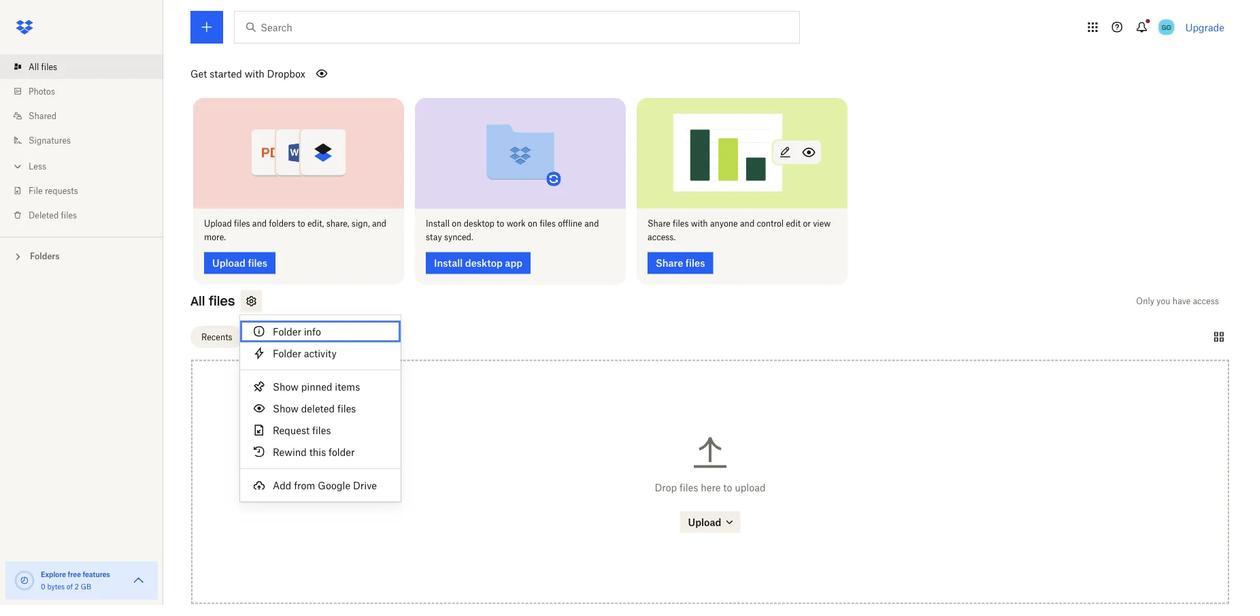 Task type: locate. For each thing, give the bounding box(es) containing it.
1 horizontal spatial on
[[528, 219, 538, 229]]

and right offline
[[585, 219, 599, 229]]

edit,
[[308, 219, 324, 229]]

with for started
[[245, 68, 265, 80]]

files inside list item
[[41, 62, 57, 72]]

folders button
[[0, 246, 163, 266]]

all files up photos
[[29, 62, 57, 72]]

1 vertical spatial folder
[[273, 348, 301, 359]]

all files link
[[11, 54, 163, 79]]

files left offline
[[540, 219, 556, 229]]

desktop
[[464, 219, 495, 229]]

files inside upload files and folders to edit, share, sign, and more.
[[234, 219, 250, 229]]

files inside menu item
[[312, 424, 331, 436]]

signatures
[[29, 135, 71, 145]]

stay
[[426, 232, 442, 243]]

items
[[335, 381, 360, 392]]

show pinned items
[[273, 381, 360, 392]]

more.
[[204, 232, 226, 243]]

folder
[[329, 446, 355, 458]]

1 horizontal spatial all
[[191, 294, 205, 309]]

0 horizontal spatial to
[[298, 219, 305, 229]]

edit
[[787, 219, 801, 229]]

all files up recents
[[191, 294, 235, 309]]

with
[[245, 68, 265, 80], [691, 219, 708, 229]]

files inside install on desktop to work on files offline and stay synced.
[[540, 219, 556, 229]]

upload
[[735, 482, 766, 494]]

with left anyone
[[691, 219, 708, 229]]

folder left info
[[273, 326, 301, 337]]

all up photos
[[29, 62, 39, 72]]

1 vertical spatial all
[[191, 294, 205, 309]]

files up photos
[[41, 62, 57, 72]]

1 folder from the top
[[273, 326, 301, 337]]

on
[[452, 219, 462, 229], [528, 219, 538, 229]]

1 show from the top
[[273, 381, 299, 392]]

folder info
[[273, 326, 321, 337]]

1 horizontal spatial all files
[[191, 294, 235, 309]]

list containing all files
[[0, 46, 163, 237]]

photos link
[[11, 79, 163, 103]]

with for files
[[691, 219, 708, 229]]

0 horizontal spatial all
[[29, 62, 39, 72]]

files down show deleted files menu item
[[312, 424, 331, 436]]

have
[[1173, 296, 1192, 307]]

and inside install on desktop to work on files offline and stay synced.
[[585, 219, 599, 229]]

to left "work"
[[497, 219, 505, 229]]

share,
[[327, 219, 350, 229]]

and left control
[[741, 219, 755, 229]]

folder for folder activity
[[273, 348, 301, 359]]

and
[[252, 219, 267, 229], [372, 219, 387, 229], [585, 219, 599, 229], [741, 219, 755, 229]]

0 horizontal spatial on
[[452, 219, 462, 229]]

all files list item
[[0, 54, 163, 79]]

0 vertical spatial all files
[[29, 62, 57, 72]]

files down items
[[338, 403, 356, 414]]

show
[[273, 381, 299, 392], [273, 403, 299, 414]]

all up recents
[[191, 294, 205, 309]]

1 horizontal spatial to
[[497, 219, 505, 229]]

quota usage element
[[14, 570, 35, 592]]

2 show from the top
[[273, 403, 299, 414]]

0 vertical spatial folder
[[273, 326, 301, 337]]

synced.
[[444, 232, 474, 243]]

starred button
[[249, 326, 300, 348]]

show for show deleted files
[[273, 403, 299, 414]]

file requests
[[29, 185, 78, 196]]

view
[[814, 219, 831, 229]]

files inside menu item
[[338, 403, 356, 414]]

2 folder from the top
[[273, 348, 301, 359]]

explore free features 0 bytes of 2 gb
[[41, 570, 110, 591]]

1 vertical spatial with
[[691, 219, 708, 229]]

all files
[[29, 62, 57, 72], [191, 294, 235, 309]]

0 horizontal spatial all files
[[29, 62, 57, 72]]

on right "work"
[[528, 219, 538, 229]]

and right sign,
[[372, 219, 387, 229]]

folder activity
[[273, 348, 337, 359]]

with inside share files with anyone and control edit or view access.
[[691, 219, 708, 229]]

explore
[[41, 570, 66, 579]]

files
[[41, 62, 57, 72], [61, 210, 77, 220], [234, 219, 250, 229], [540, 219, 556, 229], [673, 219, 689, 229], [209, 294, 235, 309], [338, 403, 356, 414], [312, 424, 331, 436], [680, 482, 699, 494]]

you
[[1157, 296, 1171, 307]]

show left pinned
[[273, 381, 299, 392]]

access.
[[648, 232, 676, 243]]

get
[[191, 68, 207, 80]]

files right upload
[[234, 219, 250, 229]]

to left edit,
[[298, 219, 305, 229]]

to inside install on desktop to work on files offline and stay synced.
[[497, 219, 505, 229]]

dropbox
[[267, 68, 306, 80]]

get started with dropbox
[[191, 68, 306, 80]]

0 vertical spatial all
[[29, 62, 39, 72]]

folder
[[273, 326, 301, 337], [273, 348, 301, 359]]

show up request
[[273, 403, 299, 414]]

pinned
[[301, 381, 333, 392]]

show for show pinned items
[[273, 381, 299, 392]]

sign,
[[352, 219, 370, 229]]

access
[[1194, 296, 1220, 307]]

control
[[757, 219, 784, 229]]

0 vertical spatial with
[[245, 68, 265, 80]]

1 on from the left
[[452, 219, 462, 229]]

on up synced.
[[452, 219, 462, 229]]

install on desktop to work on files offline and stay synced.
[[426, 219, 599, 243]]

deleted
[[29, 210, 59, 220]]

dropbox image
[[11, 14, 38, 41]]

with right started
[[245, 68, 265, 80]]

0 horizontal spatial with
[[245, 68, 265, 80]]

photos
[[29, 86, 55, 96]]

files left "folder settings" icon
[[209, 294, 235, 309]]

files right share
[[673, 219, 689, 229]]

offline
[[558, 219, 583, 229]]

features
[[83, 570, 110, 579]]

add
[[273, 480, 292, 491]]

files inside share files with anyone and control edit or view access.
[[673, 219, 689, 229]]

signatures link
[[11, 128, 163, 152]]

file
[[29, 185, 43, 196]]

request files
[[273, 424, 331, 436]]

1 horizontal spatial with
[[691, 219, 708, 229]]

started
[[210, 68, 242, 80]]

4 and from the left
[[741, 219, 755, 229]]

to right the here
[[724, 482, 733, 494]]

3 and from the left
[[585, 219, 599, 229]]

drop
[[655, 482, 677, 494]]

and left folders
[[252, 219, 267, 229]]

to inside upload files and folders to edit, share, sign, and more.
[[298, 219, 305, 229]]

0 vertical spatial show
[[273, 381, 299, 392]]

rewind
[[273, 446, 307, 458]]

shared
[[29, 111, 57, 121]]

to
[[298, 219, 305, 229], [497, 219, 505, 229], [724, 482, 733, 494]]

1 vertical spatial show
[[273, 403, 299, 414]]

2 horizontal spatial to
[[724, 482, 733, 494]]

recents button
[[191, 326, 243, 348]]

list
[[0, 46, 163, 237]]

share
[[648, 219, 671, 229]]

all
[[29, 62, 39, 72], [191, 294, 205, 309]]

folder down starred
[[273, 348, 301, 359]]

bytes
[[47, 582, 65, 591]]



Task type: vqa. For each thing, say whether or not it's contained in the screenshot.
second Folder from the top
yes



Task type: describe. For each thing, give the bounding box(es) containing it.
drive
[[353, 480, 377, 491]]

to for drop files here to upload
[[724, 482, 733, 494]]

add from google drive
[[273, 480, 377, 491]]

or
[[804, 219, 811, 229]]

file requests link
[[11, 178, 163, 203]]

google
[[318, 480, 351, 491]]

work
[[507, 219, 526, 229]]

request
[[273, 424, 310, 436]]

activity
[[304, 348, 337, 359]]

all files inside list item
[[29, 62, 57, 72]]

and inside share files with anyone and control edit or view access.
[[741, 219, 755, 229]]

only you have access
[[1137, 296, 1220, 307]]

files left the here
[[680, 482, 699, 494]]

anyone
[[711, 219, 738, 229]]

folder for folder info
[[273, 326, 301, 337]]

this
[[309, 446, 326, 458]]

folders
[[30, 251, 60, 261]]

upload
[[204, 219, 232, 229]]

less image
[[11, 160, 25, 173]]

show pinned items menu item
[[240, 376, 401, 398]]

files right deleted
[[61, 210, 77, 220]]

only
[[1137, 296, 1155, 307]]

folder activity menu item
[[240, 342, 401, 364]]

from
[[294, 480, 316, 491]]

folder settings image
[[243, 293, 260, 310]]

0
[[41, 582, 45, 591]]

of
[[67, 582, 73, 591]]

share files with anyone and control edit or view access.
[[648, 219, 831, 243]]

requests
[[45, 185, 78, 196]]

rewind this folder menu item
[[240, 441, 401, 463]]

upgrade link
[[1186, 21, 1225, 33]]

request files menu item
[[240, 419, 401, 441]]

upload files and folders to edit, share, sign, and more.
[[204, 219, 387, 243]]

info
[[304, 326, 321, 337]]

2 and from the left
[[372, 219, 387, 229]]

1 vertical spatial all files
[[191, 294, 235, 309]]

upgrade
[[1186, 21, 1225, 33]]

starred
[[260, 332, 289, 342]]

free
[[68, 570, 81, 579]]

deleted files link
[[11, 203, 163, 227]]

deleted
[[301, 403, 335, 414]]

add from google drive menu item
[[240, 474, 401, 496]]

show deleted files
[[273, 403, 356, 414]]

folders
[[269, 219, 296, 229]]

2
[[75, 582, 79, 591]]

rewind this folder
[[273, 446, 355, 458]]

1 and from the left
[[252, 219, 267, 229]]

deleted files
[[29, 210, 77, 220]]

to for install on desktop to work on files offline and stay synced.
[[497, 219, 505, 229]]

2 on from the left
[[528, 219, 538, 229]]

folder info menu item
[[240, 321, 401, 342]]

install
[[426, 219, 450, 229]]

gb
[[81, 582, 91, 591]]

all inside list item
[[29, 62, 39, 72]]

less
[[29, 161, 46, 171]]

show deleted files menu item
[[240, 398, 401, 419]]

drop files here to upload
[[655, 482, 766, 494]]

recents
[[201, 332, 233, 342]]

shared link
[[11, 103, 163, 128]]

here
[[701, 482, 721, 494]]



